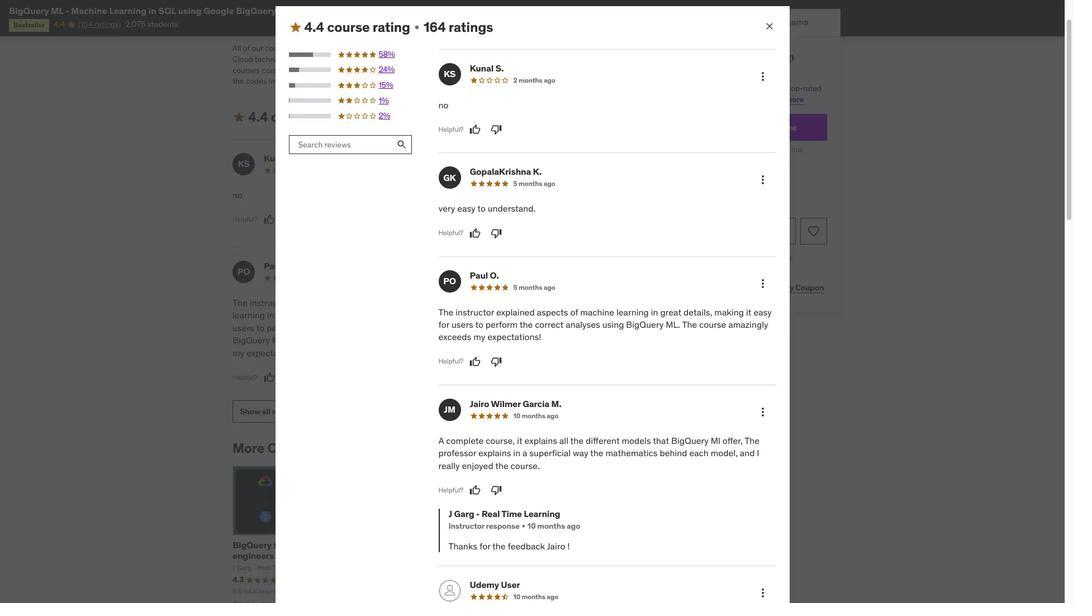 Task type: vqa. For each thing, say whether or not it's contained in the screenshot.
bottommost Courses
yes



Task type: locate. For each thing, give the bounding box(es) containing it.
learn
[[764, 94, 784, 104]]

data right the !
[[579, 551, 598, 562]]

1 vertical spatial understand.
[[486, 189, 534, 200]]

0 horizontal spatial the instructor explained aspects of machine learning in great details, making it easy for users to perform the correct analyses using bigquery ml. the course amazingly exceeds my expectations!
[[233, 297, 410, 359]]

0 horizontal spatial |
[[421, 540, 424, 551]]

total
[[244, 587, 257, 596], [510, 587, 524, 596]]

learning up •
[[524, 509, 560, 520]]

1 horizontal spatial 164
[[424, 18, 446, 36]]

all for all of our courses are made keeping in mind the real-time implementation of big data, machine learning and cloud technologies in live projects. we make courses which majorly consist of hands-on & practicals. all our courses contain a detailed knowledge of a technology from scratch to advance level. course's lectures explain the codes in such a way that even a non-technical person can understand.
[[233, 43, 241, 53]]

all
[[233, 43, 241, 53], [590, 54, 599, 64], [449, 587, 456, 596]]

0 vertical spatial garcia
[[521, 260, 548, 272]]

ago for udemy user
[[547, 593, 558, 602]]

mark review by jairo wilmer garcia m. as helpful image
[[470, 485, 481, 496]]

4.4 course rating down 49,496 students
[[304, 18, 410, 36]]

bigquery ml - machine learning in sql using google bigquery
[[9, 5, 276, 16]]

course,
[[693, 83, 719, 93], [484, 297, 513, 309], [486, 435, 515, 446]]

hands- inside apache beam | a hands-on course to build big data pipelines
[[570, 540, 601, 551]]

1 horizontal spatial paul o.
[[470, 270, 499, 281]]

| left on
[[421, 540, 424, 551]]

mark review by paul o. as unhelpful image
[[491, 356, 502, 368]]

1 vertical spatial personal
[[712, 94, 742, 104]]

kunal s.
[[470, 62, 504, 74], [264, 152, 298, 164]]

55
[[409, 587, 417, 596]]

58%
[[379, 49, 395, 59]]

enjoyed
[[562, 335, 594, 346], [462, 460, 493, 471]]

(164 ratings)
[[78, 19, 121, 29]]

close modal image
[[764, 21, 775, 32]]

- down engineers
[[253, 564, 256, 573]]

flink right on
[[452, 551, 473, 562]]

|
[[421, 540, 424, 551], [558, 540, 561, 551]]

dialog
[[275, 6, 789, 604]]

1 vertical spatial all
[[590, 54, 599, 64]]

months for k.
[[519, 180, 542, 188]]

months for o.
[[519, 283, 542, 292]]

explains
[[523, 297, 556, 309], [437, 322, 470, 334], [525, 435, 557, 446], [478, 448, 511, 459]]

0 horizontal spatial hours
[[259, 587, 276, 596]]

1 vertical spatial that
[[468, 310, 484, 321]]

2 apache from the left
[[499, 540, 531, 551]]

data left query on the bottom left of the page
[[303, 540, 322, 551]]

all up explain
[[590, 54, 599, 64]]

0 vertical spatial 10
[[513, 412, 520, 420]]

apache for to
[[499, 540, 531, 551]]

flink left on
[[399, 540, 419, 551]]

mark review by jairo wilmer garcia m. as unhelpful image
[[491, 485, 502, 496]]

1 vertical spatial gopalakrishna k.
[[470, 166, 542, 177]]

free
[[781, 122, 797, 133]]

1 vertical spatial rating
[[316, 108, 354, 126]]

j garg - real time learning link
[[339, 440, 509, 457]]

total for apache beam | a hands-on course to build big data pipelines
[[510, 587, 524, 596]]

practicals.
[[552, 54, 588, 64]]

- down apache flink | a real time & hands-on course on flink link
[[386, 564, 389, 573]]

way inside all of our courses are made keeping in mind the real-time implementation of big data, machine learning and cloud technologies in live projects. we make courses which majorly consist of hands-on & practicals. all our courses contain a detailed knowledge of a technology from scratch to advance level. course's lectures explain the codes in such a way that even a non-technical person can understand.
[[301, 76, 315, 86]]

164 ratings
[[424, 18, 493, 36], [368, 108, 437, 126]]

0 horizontal spatial my
[[233, 347, 244, 359]]

understand. inside all of our courses are made keeping in mind the real-time implementation of big data, machine learning and cloud technologies in live projects. we make courses which majorly consist of hands-on & practicals. all our courses contain a detailed knowledge of a technology from scratch to advance level. course's lectures explain the codes in such a way that even a non-technical person can understand.
[[449, 76, 491, 86]]

engineers
[[233, 551, 274, 562]]

0 vertical spatial i
[[534, 335, 537, 346]]

mark review by paul o. as helpful image up show all reviews on the left of page
[[264, 372, 275, 383]]

0 vertical spatial m.
[[550, 260, 560, 272]]

2 10 months ago from the top
[[513, 593, 558, 602]]

lectures for 62 lectures
[[558, 587, 582, 596]]

0 horizontal spatial perform
[[267, 322, 299, 334]]

0 vertical spatial kunal s.
[[470, 62, 504, 74]]

more
[[233, 440, 265, 457]]

garg up user at the bottom
[[503, 564, 518, 573]]

- left the master
[[276, 551, 279, 562]]

apache down •
[[499, 540, 531, 551]]

helpful?
[[438, 125, 463, 133], [233, 215, 257, 223], [438, 229, 463, 237], [438, 357, 463, 366], [233, 373, 257, 381], [438, 486, 463, 494]]

0 vertical spatial understand.
[[449, 76, 491, 86]]

mark review by paul o. as helpful image left mark review by paul o. as unhelpful icon
[[470, 356, 481, 368]]

1 vertical spatial behind
[[660, 448, 687, 459]]

1 horizontal spatial paul
[[470, 270, 488, 281]]

courses for 7
[[328, 20, 357, 30]]

164
[[424, 18, 446, 36], [368, 108, 390, 126]]

164 up 'time'
[[424, 18, 446, 36]]

jairo wilmer garcia m. down mark review by paul o. as unhelpful icon
[[470, 398, 561, 410]]

1 horizontal spatial course.
[[511, 460, 540, 471]]

expectations!
[[488, 332, 541, 343], [246, 347, 300, 359]]

machine up (164
[[71, 5, 107, 16]]

0 vertical spatial gopalakrishna k.
[[468, 152, 540, 164]]

real inside j garg - real time learning instructor response • 10 months ago
[[482, 509, 500, 520]]

apache right query on the bottom left of the page
[[366, 540, 397, 551]]

& inside apache flink | a real time & hands-on course on flink j garg - real time learning (1,758)
[[475, 540, 481, 551]]

superficial
[[488, 322, 529, 334], [529, 448, 571, 459]]

keeping
[[329, 43, 357, 53]]

machine up course's
[[534, 43, 564, 53]]

xsmall image
[[304, 5, 313, 16], [304, 20, 313, 31], [412, 23, 421, 32], [356, 113, 365, 122]]

course inside apache beam | a hands-on course to build big data pipelines
[[499, 551, 528, 562]]

0 horizontal spatial way
[[301, 76, 315, 86]]

0 vertical spatial mathematics
[[564, 322, 616, 334]]

mark review by kunal s. as helpful image
[[470, 124, 481, 135], [264, 214, 275, 225]]

xsmall image down 1% button
[[356, 113, 365, 122]]

& down instructor
[[475, 540, 481, 551]]

hands- inside apache flink | a real time & hands-on course on flink j garg - real time learning (1,758)
[[366, 551, 396, 562]]

on inside all of our courses are made keeping in mind the real-time implementation of big data, machine learning and cloud technologies in live projects. we make courses which majorly consist of hands-on & practicals. all our courses contain a detailed knowledge of a technology from scratch to advance level. course's lectures explain the codes in such a way that even a non-technical person can understand.
[[533, 54, 543, 64]]

apache beam | a hands-on course to build big data pipelines link
[[499, 540, 612, 573]]

no
[[438, 99, 449, 111], [233, 189, 243, 200]]

j garg - real time learning
[[233, 564, 315, 573], [499, 564, 582, 573]]

guarantee
[[762, 254, 793, 262]]

5
[[512, 166, 516, 174], [513, 180, 517, 188], [513, 283, 517, 292]]

course.
[[437, 347, 466, 359], [511, 460, 540, 471]]

per
[[744, 146, 753, 154]]

1 vertical spatial jairo wilmer garcia m.
[[470, 398, 561, 410]]

2 vertical spatial our
[[775, 83, 787, 93]]

o.
[[284, 260, 293, 272], [490, 270, 499, 281]]

164 for no
[[424, 18, 446, 36]]

more courses by j garg - real time learning
[[233, 440, 509, 457]]

| left the !
[[558, 540, 561, 551]]

0 horizontal spatial that
[[317, 76, 331, 86]]

0 horizontal spatial total
[[244, 587, 257, 596]]

our up learn more link
[[775, 83, 787, 93]]

164 inside dialog
[[424, 18, 446, 36]]

courses for more
[[267, 440, 319, 457]]

j garg - real time learning for course
[[499, 564, 582, 573]]

ks
[[444, 68, 456, 79], [238, 158, 250, 169]]

very easy to understand. up mark review by gopalakrishna k. as helpful icon
[[437, 189, 534, 200]]

0 horizontal spatial &
[[475, 540, 481, 551]]

perform
[[486, 319, 518, 330], [267, 322, 299, 334]]

10 months ago for wilmer
[[513, 412, 558, 420]]

hours down the internals
[[259, 587, 276, 596]]

machine
[[71, 5, 107, 16], [534, 43, 564, 53]]

wishlist image
[[807, 225, 821, 238]]

2 | from the left
[[558, 540, 561, 551]]

1 vertical spatial course.
[[511, 460, 540, 471]]

| inside apache flink | a real time & hands-on course on flink j garg - real time learning (1,758)
[[421, 540, 424, 551]]

reviews
[[272, 407, 300, 417]]

wilmer down mark review by gopalakrishna k. as unhelpful image
[[490, 260, 519, 272]]

0 horizontal spatial models
[[437, 310, 466, 321]]

garg inside apache flink | a real time & hands-on course on flink j garg - real time learning (1,758)
[[370, 564, 385, 573]]

very easy to understand. up mark review by gopalakrishna k. as unhelpful image
[[438, 203, 536, 214]]

164 down 1%
[[368, 108, 390, 126]]

1 horizontal spatial o.
[[490, 270, 499, 281]]

our up explain
[[601, 54, 612, 64]]

garg down apache flink | a real time & hands-on course on flink link
[[370, 564, 385, 573]]

2 vertical spatial 5 months ago
[[513, 283, 555, 292]]

apache flink | a real time & hands-on course on flink j garg - real time learning (1,758)
[[366, 540, 481, 584]]

apache inside apache beam | a hands-on course to build big data pipelines
[[499, 540, 531, 551]]

apache inside apache flink | a real time & hands-on course on flink j garg - real time learning (1,758)
[[366, 540, 397, 551]]

time inside j garg - real time learning instructor response • 10 months ago
[[501, 509, 522, 520]]

implementation
[[436, 43, 491, 53]]

0 vertical spatial model,
[[488, 335, 515, 346]]

2 j garg - real time learning from the left
[[499, 564, 582, 573]]

0 vertical spatial rating
[[373, 18, 410, 36]]

total right '5.5'
[[510, 587, 524, 596]]

58% button
[[289, 49, 412, 60]]

& up course's
[[545, 54, 550, 64]]

- right by at the left bottom of page
[[381, 440, 387, 457]]

gopalakrishna
[[468, 152, 530, 164], [470, 166, 531, 177]]

1 | from the left
[[421, 540, 424, 551]]

making
[[714, 307, 744, 318], [331, 310, 360, 321]]

0 horizontal spatial correct
[[316, 322, 345, 334]]

0 horizontal spatial no
[[233, 189, 243, 200]]

course. left mark review by paul o. as unhelpful icon
[[437, 347, 466, 359]]

1 vertical spatial our
[[601, 54, 612, 64]]

2 hours from the left
[[525, 587, 542, 596]]

personal up $16.58
[[708, 122, 745, 133]]

4.4 course rating down such
[[248, 108, 354, 126]]

0 horizontal spatial apache
[[366, 540, 397, 551]]

2 horizontal spatial all
[[590, 54, 599, 64]]

model,
[[488, 335, 515, 346], [711, 448, 738, 459]]

2 horizontal spatial hands-
[[570, 540, 601, 551]]

1 vertical spatial no
[[233, 189, 243, 200]]

hands- right the !
[[570, 540, 601, 551]]

courses
[[328, 20, 357, 30], [267, 440, 319, 457]]

correct
[[535, 319, 564, 330], [316, 322, 345, 334]]

months for user
[[522, 593, 545, 602]]

0 vertical spatial and
[[598, 43, 611, 53]]

gopalakrishna for gk
[[470, 166, 531, 177]]

164 for gk
[[368, 108, 390, 126]]

- right ml
[[65, 5, 69, 16]]

1 total from the left
[[244, 587, 257, 596]]

personal up subscribe
[[682, 16, 719, 28]]

aspects
[[331, 297, 362, 309], [537, 307, 568, 318]]

exceeds
[[438, 332, 471, 343], [377, 335, 410, 346]]

machine inside all of our courses are made keeping in mind the real-time implementation of big data, machine learning and cloud technologies in live projects. we make courses which majorly consist of hands-on & practicals. all our courses contain a detailed knowledge of a technology from scratch to advance level. course's lectures explain the codes in such a way that even a non-technical person can understand.
[[534, 43, 564, 53]]

po
[[237, 266, 250, 277], [443, 276, 456, 287]]

try
[[694, 122, 706, 133]]

164 ratings down 1%
[[368, 108, 437, 126]]

10 inside j garg - real time learning instructor response • 10 months ago
[[528, 522, 536, 532]]

our up cloud
[[252, 43, 263, 53]]

- up user at the bottom
[[520, 564, 523, 573]]

wilmer
[[490, 260, 519, 272], [491, 398, 521, 410]]

additional actions for review by udemy user image
[[756, 587, 769, 600]]

1 vertical spatial expectations!
[[246, 347, 300, 359]]

gopalakrishna k. for gk
[[470, 166, 542, 177]]

apache
[[366, 540, 397, 551], [499, 540, 531, 551]]

0 horizontal spatial j garg - real time learning
[[233, 564, 315, 573]]

k. for gk
[[533, 166, 542, 177]]

helpful? for mark review by gopalakrishna k. as helpful icon
[[438, 229, 463, 237]]

4.4 right medium icon
[[248, 108, 268, 126]]

10 for user
[[513, 593, 520, 602]]

0 horizontal spatial users
[[233, 322, 254, 334]]

garg up 4.3
[[237, 564, 251, 573]]

1 horizontal spatial machine
[[580, 307, 614, 318]]

rating down 1% button
[[316, 108, 354, 126]]

0 vertical spatial professor
[[577, 310, 615, 321]]

1 horizontal spatial kunal s.
[[470, 62, 504, 74]]

complete
[[445, 297, 482, 309], [446, 435, 484, 446]]

xsmall image right medium image
[[304, 20, 313, 31]]

lectures for 55 lectures
[[419, 587, 443, 596]]

| inside apache beam | a hands-on course to build big data pipelines
[[558, 540, 561, 551]]

to inside subscribe to udemy's top courses
[[718, 50, 729, 64]]

1 horizontal spatial courses
[[328, 20, 357, 30]]

10 months ago for user
[[513, 593, 558, 602]]

tab list
[[651, 9, 841, 37]]

- inside apache flink | a real time & hands-on course on flink j garg - real time learning (1,758)
[[386, 564, 389, 573]]

helpful? for mark review by jairo wilmer garcia m. as helpful icon
[[438, 486, 463, 494]]

11,000+
[[737, 83, 765, 93]]

0 vertical spatial personal
[[682, 16, 719, 28]]

all up cloud
[[233, 43, 241, 53]]

m.
[[550, 260, 560, 272], [551, 398, 561, 410]]

hours left '62'
[[525, 587, 542, 596]]

0 vertical spatial enjoyed
[[562, 335, 594, 346]]

4.4 right medium image
[[304, 18, 324, 36]]

- inside j garg - real time learning instructor response • 10 months ago
[[476, 509, 480, 520]]

courses down subscribe
[[664, 65, 704, 79]]

5 for o.
[[513, 283, 517, 292]]

0 horizontal spatial 164
[[368, 108, 390, 126]]

2 vertical spatial jairo
[[547, 541, 565, 552]]

0 vertical spatial complete
[[445, 297, 482, 309]]

courses inside subscribe to udemy's top courses
[[664, 65, 704, 79]]

courses left by at the left bottom of page
[[267, 440, 319, 457]]

real-
[[400, 43, 418, 53]]

learning down the master
[[288, 564, 315, 573]]

total right the 8.5
[[244, 587, 257, 596]]

which
[[422, 54, 442, 64]]

course's
[[529, 65, 559, 75]]

learning inside all of our courses are made keeping in mind the real-time implementation of big data, machine learning and cloud technologies in live projects. we make courses which majorly consist of hands-on & practicals. all our courses contain a detailed knowledge of a technology from scratch to advance level. course's lectures explain the codes in such a way that even a non-technical person can understand.
[[566, 43, 596, 53]]

0 horizontal spatial data
[[303, 540, 322, 551]]

garg up instructor
[[454, 509, 474, 520]]

months
[[519, 76, 542, 84], [517, 166, 541, 174], [519, 180, 542, 188], [519, 283, 542, 292], [522, 412, 545, 420], [537, 522, 565, 532], [522, 593, 545, 602]]

Search reviews text field
[[289, 135, 393, 154]]

1 vertical spatial superficial
[[529, 448, 571, 459]]

1 vertical spatial and
[[517, 335, 532, 346]]

rating up mind
[[373, 18, 410, 36]]

ratings right 2% at left top
[[393, 108, 437, 126]]

5 for k.
[[513, 180, 517, 188]]

1 vertical spatial 10 months ago
[[513, 593, 558, 602]]

1 horizontal spatial details,
[[684, 307, 712, 318]]

gk
[[442, 158, 455, 169], [443, 172, 456, 183]]

1 horizontal spatial ratings
[[449, 18, 493, 36]]

1 vertical spatial 164
[[368, 108, 390, 126]]

ml
[[526, 310, 536, 321], [711, 435, 720, 446]]

a inside apache flink | a real time & hands-on course on flink j garg - real time learning (1,758)
[[426, 540, 431, 551]]

0 vertical spatial courses
[[328, 20, 357, 30]]

j garg - real time learning for master
[[233, 564, 315, 573]]

back
[[745, 254, 760, 262]]

1 vertical spatial 5 months ago
[[513, 180, 555, 188]]

mark review by gopalakrishna k. as unhelpful image
[[491, 228, 502, 239]]

months for wilmer
[[522, 412, 545, 420]]

hands- right query on the bottom left of the page
[[366, 551, 396, 562]]

instructor
[[250, 297, 288, 309], [456, 307, 494, 318]]

bigquery inside bigquery for big data engineers - master big query internals
[[233, 540, 272, 551]]

starting
[[688, 146, 712, 154]]

lectures down practicals.
[[561, 65, 589, 75]]

10 for wilmer
[[513, 412, 520, 420]]

0 horizontal spatial machine
[[71, 5, 107, 16]]

big left the data,
[[501, 43, 513, 53]]

lectures down (1,758)
[[419, 587, 443, 596]]

1 vertical spatial all
[[262, 407, 270, 417]]

0 horizontal spatial amazingly
[[335, 335, 375, 346]]

learning
[[109, 5, 147, 16], [566, 43, 596, 53], [453, 440, 509, 457], [524, 509, 560, 520], [288, 564, 315, 573], [422, 564, 448, 573], [555, 564, 582, 573]]

ks down majorly on the top of page
[[444, 68, 456, 79]]

0 vertical spatial 164 ratings
[[424, 18, 493, 36]]

person
[[409, 76, 433, 86]]

1 10 months ago from the top
[[513, 412, 558, 420]]

1 hours from the left
[[259, 587, 276, 596]]

j garg - real time learning down build
[[499, 564, 582, 573]]

lectures right '62'
[[558, 587, 582, 596]]

xsmall image up real-
[[412, 23, 421, 32]]

personal down plus
[[712, 94, 742, 104]]

- up instructor
[[476, 509, 480, 520]]

1 horizontal spatial enjoyed
[[562, 335, 594, 346]]

my
[[474, 332, 485, 343], [233, 347, 244, 359]]

xsmall image left 49,496 at left top
[[304, 5, 313, 16]]

1 j garg - real time learning from the left
[[233, 564, 315, 573]]

made
[[307, 43, 327, 53]]

1 horizontal spatial total
[[510, 587, 524, 596]]

students
[[349, 5, 381, 15]]

15%
[[379, 80, 393, 90]]

course. up j garg - real time learning instructor response • 10 months ago
[[511, 460, 540, 471]]

ratings up implementation at the top of the page
[[449, 18, 493, 36]]

majorly
[[444, 54, 470, 64]]

mark review by paul o. as helpful image
[[470, 356, 481, 368], [264, 372, 275, 383]]

garg inside j garg - real time learning instructor response • 10 months ago
[[454, 509, 474, 520]]

2 horizontal spatial way
[[573, 448, 588, 459]]

to
[[718, 50, 729, 64], [468, 65, 475, 75], [476, 189, 484, 200], [477, 203, 486, 214], [475, 319, 483, 330], [256, 322, 264, 334], [529, 551, 538, 562]]

2 total from the left
[[510, 587, 524, 596]]

courses down 49,496 at left top
[[328, 20, 357, 30]]

jairo wilmer garcia m. down mark review by gopalakrishna k. as unhelpful image
[[468, 260, 560, 272]]

subscribe to udemy's top courses
[[664, 50, 795, 79]]

j
[[339, 440, 345, 457], [449, 509, 452, 520], [233, 564, 235, 573], [366, 564, 368, 573], [499, 564, 502, 573]]

0 horizontal spatial ratings
[[393, 108, 437, 126]]

gopalakrishna for very easy to understand.
[[468, 152, 530, 164]]

learning up practicals.
[[566, 43, 596, 53]]

scratch
[[440, 65, 467, 75]]

5 months ago for k.
[[513, 180, 555, 188]]

all left levels
[[449, 587, 456, 596]]

gopalakrishna k.
[[468, 152, 540, 164], [470, 166, 542, 177]]

apache beam | a hands-on course to build big data pipelines
[[499, 540, 612, 573]]

enjoyed inside dialog
[[462, 460, 493, 471]]

hands- up level.
[[507, 54, 533, 64]]

our inside get this course, plus 11,000+ of our top-rated courses, with personal plan.
[[775, 83, 787, 93]]

1 horizontal spatial hands-
[[507, 54, 533, 64]]

0 vertical spatial really
[[539, 335, 560, 346]]

j garg - real time learning down engineers
[[233, 564, 315, 573]]

7
[[322, 20, 326, 30]]

ago for gopalakrishna k.
[[544, 180, 555, 188]]

rating for gk
[[316, 108, 354, 126]]

1 horizontal spatial no
[[438, 99, 449, 111]]

0 vertical spatial way
[[301, 76, 315, 86]]

1 horizontal spatial offer,
[[723, 435, 743, 446]]

1 horizontal spatial great
[[660, 307, 681, 318]]

and inside all of our courses are made keeping in mind the real-time implementation of big data, machine learning and cloud technologies in live projects. we make courses which majorly consist of hands-on & practicals. all our courses contain a detailed knowledge of a technology from scratch to advance level. course's lectures explain the codes in such a way that even a non-technical person can understand.
[[598, 43, 611, 53]]

data,
[[515, 43, 532, 53]]

wilmer down mark review by paul o. as unhelpful icon
[[491, 398, 521, 410]]

time
[[420, 440, 451, 457], [501, 509, 522, 520], [453, 540, 474, 551], [272, 564, 287, 573], [405, 564, 420, 573], [539, 564, 554, 573]]

learning up (1,758)
[[422, 564, 448, 573]]

(1,758)
[[421, 576, 440, 584]]

big right build
[[563, 551, 577, 562]]

aspects inside dialog
[[537, 307, 568, 318]]

very
[[437, 189, 454, 200], [438, 203, 455, 214]]

big inside all of our courses are made keeping in mind the real-time implementation of big data, machine learning and cloud technologies in live projects. we make courses which majorly consist of hands-on & practicals. all our courses contain a detailed knowledge of a technology from scratch to advance level. course's lectures explain the codes in such a way that even a non-technical person can understand.
[[501, 43, 513, 53]]

1 horizontal spatial amazingly
[[728, 319, 768, 330]]

164 ratings up implementation at the top of the page
[[424, 18, 493, 36]]

1 vertical spatial jairo
[[470, 398, 489, 410]]

1 vertical spatial courses
[[267, 440, 319, 457]]

1 apache from the left
[[366, 540, 397, 551]]

jairo
[[468, 260, 488, 272], [470, 398, 489, 410], [547, 541, 565, 552]]

ks down medium icon
[[238, 158, 250, 169]]

0 vertical spatial 10 months ago
[[513, 412, 558, 420]]

1 vertical spatial &
[[475, 540, 481, 551]]

query
[[328, 551, 353, 562]]

rating for no
[[373, 18, 410, 36]]

0 vertical spatial each
[[467, 335, 486, 346]]



Task type: describe. For each thing, give the bounding box(es) containing it.
1 horizontal spatial ml
[[711, 435, 720, 446]]

to inside apache beam | a hands-on course to build big data pipelines
[[529, 551, 538, 562]]

top
[[777, 50, 795, 64]]

students
[[147, 19, 178, 29]]

55 lectures
[[409, 587, 443, 596]]

teams button
[[750, 9, 841, 36]]

0 horizontal spatial ml
[[526, 310, 536, 321]]

data inside apache beam | a hands-on course to build big data pipelines
[[579, 551, 598, 562]]

0 vertical spatial our
[[252, 43, 263, 53]]

course inside apache flink | a real time & hands-on course on flink j garg - real time learning (1,758)
[[410, 551, 438, 562]]

& inside all of our courses are made keeping in mind the real-time implementation of big data, machine learning and cloud technologies in live projects. we make courses which majorly consist of hands-on & practicals. all our courses contain a detailed knowledge of a technology from scratch to advance level. course's lectures explain the codes in such a way that even a non-technical person can understand.
[[545, 54, 550, 64]]

15% button
[[289, 80, 412, 91]]

learn more
[[764, 94, 804, 104]]

4.4 up '5.5'
[[499, 575, 511, 585]]

0 horizontal spatial learning
[[233, 310, 265, 321]]

ago for kunal s.
[[544, 76, 555, 84]]

personal button
[[651, 9, 750, 36]]

0 horizontal spatial and
[[517, 335, 532, 346]]

try personal plan for free
[[694, 122, 797, 133]]

0 horizontal spatial making
[[331, 310, 360, 321]]

mark review by kunal s. as unhelpful image
[[491, 124, 502, 135]]

course, inside get this course, plus 11,000+ of our top-rated courses, with personal plan.
[[693, 83, 719, 93]]

0 horizontal spatial expectations!
[[246, 347, 300, 359]]

4.4 course rating for no
[[304, 18, 410, 36]]

internals
[[233, 561, 269, 573]]

1 vertical spatial mathematics
[[606, 448, 658, 459]]

are
[[294, 43, 306, 53]]

courses down real-
[[393, 54, 420, 64]]

day
[[709, 254, 721, 262]]

0 vertical spatial behind
[[437, 335, 465, 346]]

more
[[785, 94, 804, 104]]

1 horizontal spatial instructor
[[456, 307, 494, 318]]

gopalakrishna k. for very easy to understand.
[[468, 152, 540, 164]]

1 vertical spatial s.
[[289, 152, 298, 164]]

1 vertical spatial i
[[757, 448, 759, 459]]

0 vertical spatial jairo wilmer garcia m.
[[468, 260, 560, 272]]

big inside apache beam | a hands-on course to build big data pipelines
[[563, 551, 577, 562]]

ml
[[51, 5, 63, 16]]

1 horizontal spatial ks
[[444, 68, 456, 79]]

total for bigquery for big data engineers - master big query internals
[[244, 587, 257, 596]]

0 vertical spatial superficial
[[488, 322, 529, 334]]

for inside bigquery for big data engineers - master big query internals
[[273, 540, 285, 551]]

live
[[310, 54, 324, 64]]

1 vertical spatial gk
[[443, 172, 456, 183]]

subscribe
[[664, 50, 716, 64]]

pipelines
[[499, 561, 538, 573]]

medium image
[[289, 21, 302, 34]]

thanks
[[449, 541, 477, 552]]

bestseller
[[13, 21, 45, 29]]

0 horizontal spatial course.
[[437, 347, 466, 359]]

hours for master
[[259, 587, 276, 596]]

months for s.
[[519, 76, 542, 84]]

helpful? for mark review by paul o. as helpful image to the right
[[438, 357, 463, 366]]

0 vertical spatial jm
[[443, 266, 454, 277]]

0 vertical spatial a complete course, it explains all the different models that bigquery ml offer, the professor explains in a superficial way the mathematics behind each model, and i really enjoyed the course.
[[437, 297, 618, 359]]

2 horizontal spatial using
[[602, 319, 624, 330]]

0 vertical spatial very easy to understand.
[[437, 189, 534, 200]]

even
[[333, 76, 349, 86]]

0 vertical spatial jairo
[[468, 260, 488, 272]]

show
[[240, 407, 260, 417]]

try personal plan for free link
[[664, 114, 827, 141]]

1 horizontal spatial models
[[622, 435, 651, 446]]

1 vertical spatial different
[[586, 435, 620, 446]]

mind
[[367, 43, 385, 53]]

mark review by gopalakrishna k. as helpful image
[[470, 228, 481, 239]]

j inside j garg - real time learning instructor response • 10 months ago
[[449, 509, 452, 520]]

0 horizontal spatial analyses
[[347, 322, 381, 334]]

0 horizontal spatial using
[[178, 5, 202, 16]]

2 horizontal spatial and
[[740, 448, 755, 459]]

0 horizontal spatial paul o.
[[264, 260, 293, 272]]

learning inside apache flink | a real time & hands-on course on flink j garg - real time learning (1,758)
[[422, 564, 448, 573]]

j garg - real time learning instructor response • 10 months ago
[[449, 509, 580, 532]]

0 horizontal spatial professor
[[438, 448, 476, 459]]

0 vertical spatial s.
[[495, 62, 504, 74]]

1 horizontal spatial my
[[474, 332, 485, 343]]

at
[[714, 146, 720, 154]]

instructor
[[449, 522, 484, 532]]

rated
[[803, 83, 822, 93]]

1 vertical spatial jm
[[444, 404, 455, 415]]

tab list containing personal
[[651, 9, 841, 37]]

0 vertical spatial models
[[437, 310, 466, 321]]

by
[[322, 440, 337, 457]]

on inside apache flink | a real time & hands-on course on flink j garg - real time learning (1,758)
[[396, 551, 408, 562]]

2 months ago
[[513, 76, 555, 84]]

1 horizontal spatial professor
[[577, 310, 615, 321]]

1 vertical spatial offer,
[[723, 435, 743, 446]]

164 ratings for gk
[[368, 108, 437, 126]]

udemy
[[470, 580, 499, 591]]

of inside get this course, plus 11,000+ of our top-rated courses, with personal plan.
[[767, 83, 774, 93]]

additional actions for review by jairo wilmer garcia m. image
[[756, 406, 769, 419]]

0 horizontal spatial flink
[[399, 540, 419, 551]]

2 vertical spatial personal
[[708, 122, 745, 133]]

1 horizontal spatial po
[[443, 276, 456, 287]]

additional actions for review by kunal s. image
[[756, 70, 769, 83]]

additional actions for review by gopalakrishna k. image
[[756, 173, 769, 187]]

0 vertical spatial gk
[[442, 158, 455, 169]]

2,075 students
[[125, 19, 178, 29]]

| for beam
[[558, 540, 561, 551]]

all for all levels
[[449, 587, 456, 596]]

knowledge of
[[326, 65, 373, 75]]

get this course, plus 11,000+ of our top-rated courses, with personal plan.
[[664, 83, 822, 104]]

understand. inside dialog
[[488, 203, 536, 214]]

kunal s. inside dialog
[[470, 62, 504, 74]]

62 lectures
[[548, 587, 582, 596]]

7 courses
[[322, 20, 357, 30]]

0 vertical spatial different
[[584, 297, 618, 309]]

1 horizontal spatial perform
[[486, 319, 518, 330]]

learning up mark review by jairo wilmer garcia m. as helpful icon
[[453, 440, 509, 457]]

personal inside button
[[682, 16, 719, 28]]

on
[[440, 551, 451, 562]]

0 vertical spatial all
[[558, 297, 567, 309]]

plan.
[[744, 94, 762, 104]]

ago for paul o.
[[544, 283, 555, 292]]

1 vertical spatial mark review by kunal s. as helpful image
[[264, 214, 275, 225]]

0 horizontal spatial offer,
[[538, 310, 558, 321]]

- inside bigquery for big data engineers - master big query internals
[[276, 551, 279, 562]]

0 horizontal spatial great
[[276, 310, 297, 321]]

1 vertical spatial model,
[[711, 448, 738, 459]]

0 vertical spatial 5 months ago
[[512, 166, 554, 174]]

submit search image
[[396, 139, 407, 150]]

1 horizontal spatial our
[[601, 54, 612, 64]]

cloud
[[233, 54, 253, 64]]

show all reviews button
[[233, 401, 307, 423]]

medium image
[[233, 111, 246, 124]]

2 horizontal spatial that
[[653, 435, 669, 446]]

courses up technologies
[[265, 43, 293, 53]]

learning inside dialog
[[616, 307, 649, 318]]

hours for course
[[525, 587, 542, 596]]

4.3
[[233, 575, 244, 585]]

k. for very easy to understand.
[[532, 152, 540, 164]]

1 horizontal spatial flink
[[452, 551, 473, 562]]

0 horizontal spatial instructor
[[250, 297, 288, 309]]

additional actions for review by paul o. image
[[756, 277, 769, 290]]

response
[[486, 522, 520, 532]]

build
[[540, 551, 561, 562]]

feedback
[[508, 541, 545, 552]]

learning down build
[[555, 564, 582, 573]]

plan
[[747, 122, 765, 133]]

top-
[[788, 83, 803, 93]]

1 vertical spatial course,
[[484, 297, 513, 309]]

1 horizontal spatial making
[[714, 307, 744, 318]]

4.4 down ml
[[54, 19, 65, 29]]

technical
[[375, 76, 407, 86]]

30-
[[698, 254, 709, 262]]

1 vertical spatial my
[[233, 347, 244, 359]]

ratings for no
[[449, 18, 493, 36]]

on inside apache beam | a hands-on course to build big data pipelines
[[601, 540, 612, 551]]

1 horizontal spatial users
[[452, 319, 473, 330]]

months inside j garg - real time learning instructor response • 10 months ago
[[537, 522, 565, 532]]

ratings)
[[95, 19, 121, 29]]

1 vertical spatial way
[[532, 322, 547, 334]]

user
[[501, 580, 520, 591]]

hands- inside all of our courses are made keeping in mind the real-time implementation of big data, machine learning and cloud technologies in live projects. we make courses which majorly consist of hands-on & practicals. all our courses contain a detailed knowledge of a technology from scratch to advance level. course's lectures explain the codes in such a way that even a non-technical person can understand.
[[507, 54, 533, 64]]

data inside bigquery for big data engineers - master big query internals
[[303, 540, 322, 551]]

courses down cloud
[[233, 65, 260, 75]]

non-
[[357, 76, 375, 86]]

a inside dialog
[[438, 435, 444, 446]]

big right engineers
[[287, 540, 301, 551]]

ago for jairo wilmer garcia m.
[[547, 412, 558, 420]]

5.5 total hours
[[499, 587, 542, 596]]

| for flink
[[421, 540, 424, 551]]

level.
[[509, 65, 527, 75]]

$16.58
[[721, 146, 742, 154]]

detailed
[[296, 65, 324, 75]]

0 horizontal spatial ks
[[238, 158, 250, 169]]

1 horizontal spatial explained
[[496, 307, 535, 318]]

0 vertical spatial 5
[[512, 166, 516, 174]]

dialog containing 4.4 course rating
[[275, 6, 789, 604]]

5 months ago for o.
[[513, 283, 555, 292]]

0 horizontal spatial machine
[[374, 297, 408, 309]]

1 horizontal spatial using
[[383, 322, 405, 334]]

1 vertical spatial very
[[438, 203, 455, 214]]

1 horizontal spatial mark review by paul o. as helpful image
[[470, 356, 481, 368]]

0 horizontal spatial paul
[[264, 260, 282, 272]]

helpful? for the top the mark review by kunal s. as helpful icon
[[438, 125, 463, 133]]

j inside apache flink | a real time & hands-on course on flink j garg - real time learning (1,758)
[[366, 564, 368, 573]]

0 horizontal spatial details,
[[300, 310, 328, 321]]

0 horizontal spatial exceeds
[[377, 335, 410, 346]]

get
[[664, 83, 677, 93]]

to inside all of our courses are made keeping in mind the real-time implementation of big data, machine learning and cloud technologies in live projects. we make courses which majorly consist of hands-on & practicals. all our courses contain a detailed knowledge of a technology from scratch to advance level. course's lectures explain the codes in such a way that even a non-technical person can understand.
[[468, 65, 475, 75]]

0 horizontal spatial each
[[467, 335, 486, 346]]

thanks for the feedback jairo !
[[449, 541, 570, 552]]

30-day money-back guarantee
[[698, 254, 793, 262]]

2%
[[379, 111, 390, 121]]

a inside apache beam | a hands-on course to build big data pipelines
[[563, 540, 568, 551]]

ratings for gk
[[393, 108, 437, 126]]

1 vertical spatial very easy to understand.
[[438, 203, 536, 214]]

learning inside j garg - real time learning instructor response • 10 months ago
[[524, 509, 560, 520]]

explain
[[591, 65, 616, 75]]

1 horizontal spatial analyses
[[566, 319, 600, 330]]

apply coupon button
[[770, 277, 827, 299]]

1 vertical spatial complete
[[446, 435, 484, 446]]

after
[[776, 146, 790, 154]]

0 horizontal spatial aspects
[[331, 297, 362, 309]]

can
[[435, 76, 447, 86]]

apply coupon
[[773, 283, 824, 293]]

learn more link
[[764, 94, 804, 104]]

that inside all of our courses are made keeping in mind the real-time implementation of big data, machine learning and cloud technologies in live projects. we make courses which majorly consist of hands-on & practicals. all our courses contain a detailed knowledge of a technology from scratch to advance level. course's lectures explain the codes in such a way that even a non-technical person can understand.
[[317, 76, 331, 86]]

bigquery for big data engineers - master big query internals link
[[233, 540, 354, 573]]

learning up 2,075
[[109, 5, 147, 16]]

consist
[[472, 54, 497, 64]]

0 vertical spatial very
[[437, 189, 454, 200]]

starting at $16.58 per month after trial
[[688, 146, 803, 154]]

1%
[[379, 95, 389, 105]]

1 vertical spatial m.
[[551, 398, 561, 410]]

4.4 course rating for gk
[[248, 108, 354, 126]]

0 vertical spatial wilmer
[[490, 260, 519, 272]]

apache for hands-
[[366, 540, 397, 551]]

ago inside j garg - real time learning instructor response • 10 months ago
[[567, 522, 580, 532]]

way inside dialog
[[573, 448, 588, 459]]

2 vertical spatial course,
[[486, 435, 515, 446]]

2,075
[[125, 19, 145, 29]]

1 horizontal spatial the instructor explained aspects of machine learning in great details, making it easy for users to perform the correct analyses using bigquery ml. the course amazingly exceeds my expectations!
[[438, 307, 772, 343]]

garg right by at the left bottom of page
[[348, 440, 378, 457]]

udemy's
[[731, 50, 775, 64]]

1 vertical spatial really
[[438, 460, 460, 471]]

coupon
[[796, 283, 824, 293]]

udemy user
[[470, 580, 520, 591]]

personal inside get this course, plus 11,000+ of our top-rated courses, with personal plan.
[[712, 94, 742, 104]]

j garg - real time learning image
[[233, 0, 295, 34]]

(164
[[78, 19, 93, 29]]

1 vertical spatial a complete course, it explains all the different models that bigquery ml offer, the professor explains in a superficial way the mathematics behind each model, and i really enjoyed the course.
[[438, 435, 760, 471]]

lectures inside all of our courses are made keeping in mind the real-time implementation of big data, machine learning and cloud technologies in live projects. we make courses which majorly consist of hands-on & practicals. all our courses contain a detailed knowledge of a technology from scratch to advance level. course's lectures explain the codes in such a way that even a non-technical person can understand.
[[561, 65, 589, 75]]

1 horizontal spatial expectations!
[[488, 332, 541, 343]]

8.5
[[233, 587, 242, 596]]

0 horizontal spatial kunal
[[264, 152, 288, 164]]

164 ratings for no
[[424, 18, 493, 36]]

big left query on the bottom left of the page
[[312, 551, 326, 562]]

62
[[548, 587, 556, 596]]

0 vertical spatial amazingly
[[728, 319, 768, 330]]

1 vertical spatial ml.
[[272, 335, 287, 346]]

make
[[372, 54, 391, 64]]

this
[[679, 83, 691, 93]]

0 horizontal spatial o.
[[284, 260, 293, 272]]

all inside button
[[262, 407, 270, 417]]

with
[[695, 94, 710, 104]]

2% button
[[289, 111, 412, 122]]

0 horizontal spatial po
[[237, 266, 250, 277]]

beam
[[533, 540, 557, 551]]

advance
[[477, 65, 507, 75]]

1 vertical spatial wilmer
[[491, 398, 521, 410]]

8.5 total hours
[[233, 587, 276, 596]]



